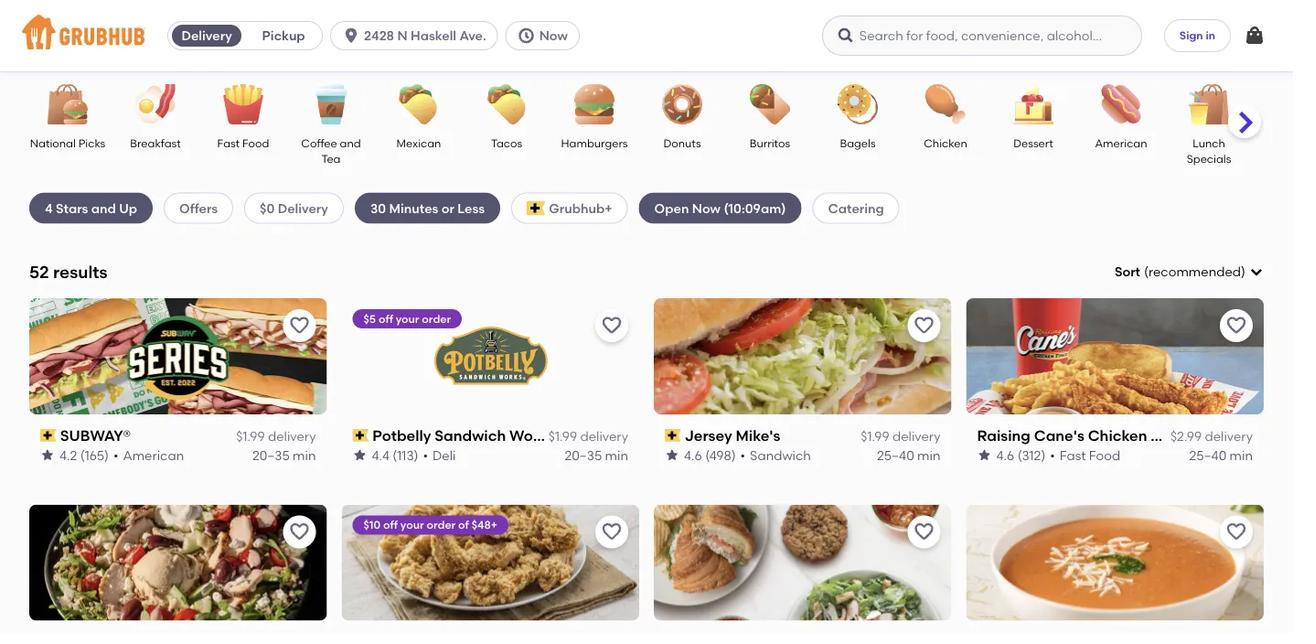 Task type: describe. For each thing, give the bounding box(es) containing it.
deli
[[433, 447, 456, 463]]

$10 off your order of $48+
[[364, 519, 498, 532]]

your for $5
[[396, 312, 420, 325]]

0 horizontal spatial and
[[91, 200, 116, 216]]

30 minutes or less
[[371, 200, 485, 216]]

jersey
[[685, 427, 733, 445]]

none field containing sort
[[1115, 263, 1265, 281]]

offers
[[179, 200, 218, 216]]

4 delivery from the left
[[1206, 429, 1254, 444]]

svg image up bagels image
[[837, 27, 856, 45]]

2428 n haskell ave. button
[[330, 21, 506, 50]]

national picks image
[[36, 84, 100, 124]]

jersey mike's
[[685, 427, 781, 445]]

svg image
[[518, 27, 536, 45]]

subscription pass image for subway®
[[40, 429, 56, 442]]

sort
[[1115, 264, 1141, 280]]

4 star icon image from the left
[[978, 448, 992, 463]]

svg image inside 2428 n haskell ave. button
[[342, 27, 361, 45]]

0 vertical spatial fast
[[217, 136, 240, 150]]

(165)
[[80, 447, 109, 463]]

specials
[[1187, 152, 1232, 166]]

off for $5
[[379, 312, 393, 325]]

save this restaurant button for subway® logo
[[283, 309, 316, 342]]

save this restaurant image for panera  logo on the bottom of page
[[289, 521, 311, 543]]

$5
[[364, 312, 376, 325]]

4.6 for 4.6 (498)
[[685, 447, 703, 463]]

coffee
[[301, 136, 337, 150]]

4 min from the left
[[1230, 447, 1254, 463]]

• for jersey mike's
[[741, 447, 746, 463]]

sandwich for •
[[751, 447, 812, 463]]

20–35 for subway®
[[253, 447, 290, 463]]

raising cane's chicken fingers logo image
[[967, 298, 1265, 414]]

• fast food
[[1051, 447, 1121, 463]]

)
[[1242, 264, 1246, 280]]

now inside button
[[540, 28, 568, 43]]

raising cane's chicken fingers
[[978, 427, 1204, 445]]

coffee and tea image
[[299, 84, 363, 124]]

delivery for jersey mike's
[[893, 429, 941, 444]]

burritos
[[750, 136, 791, 150]]

save this restaurant image
[[914, 315, 936, 337]]

(498)
[[706, 447, 736, 463]]

save this restaurant button for jersey mike's logo
[[908, 309, 941, 342]]

schlotzsky's - cinnabon logo image
[[967, 505, 1265, 621]]

1 horizontal spatial now
[[693, 200, 721, 216]]

subscription pass image
[[665, 429, 681, 442]]

recommended
[[1149, 264, 1242, 280]]

$2.99 delivery
[[1171, 429, 1254, 444]]

4 stars and up
[[45, 200, 137, 216]]

52 results
[[29, 262, 108, 282]]

$10
[[364, 519, 381, 532]]

delivery button
[[168, 21, 245, 50]]

catering
[[829, 200, 885, 216]]

minutes
[[389, 200, 439, 216]]

save this restaurant image for la madeleine logo
[[914, 521, 936, 543]]

fast food
[[217, 136, 269, 150]]

$1.99 delivery for jersey
[[861, 429, 941, 444]]

0 vertical spatial food
[[243, 136, 269, 150]]

min for potbelly sandwich works
[[605, 447, 629, 463]]

sign in
[[1180, 29, 1216, 42]]

lunch
[[1194, 136, 1226, 150]]

star icon image for potbelly sandwich works
[[353, 448, 367, 463]]

open
[[655, 200, 689, 216]]

4.4 (113)
[[372, 447, 419, 463]]

dessert image
[[1002, 84, 1066, 124]]

works
[[510, 427, 554, 445]]

4.6 (498)
[[685, 447, 736, 463]]

4.2
[[59, 447, 77, 463]]

bagels
[[840, 136, 876, 150]]

la madeleine logo image
[[654, 505, 952, 621]]

tacos
[[491, 136, 523, 150]]

results
[[53, 262, 108, 282]]

hamburgers
[[561, 136, 628, 150]]

(113)
[[393, 447, 419, 463]]

delivery inside button
[[182, 28, 232, 43]]

order for $10 off your order of $48+
[[427, 519, 456, 532]]

save this restaurant button for raising cane's chicken fingers logo
[[1221, 309, 1254, 342]]

1 vertical spatial chicken
[[1089, 427, 1148, 445]]

dessert
[[1014, 136, 1054, 150]]

delivery for potbelly sandwich works
[[581, 429, 629, 444]]

potbelly sandwich works logo image
[[433, 298, 549, 414]]

main navigation navigation
[[0, 0, 1294, 71]]

hamburgers image
[[563, 84, 627, 124]]

• for subway®
[[114, 447, 119, 463]]

now button
[[506, 21, 588, 50]]

cane's
[[1035, 427, 1085, 445]]

of
[[459, 519, 469, 532]]

$48+
[[472, 519, 498, 532]]

up
[[119, 200, 137, 216]]

mexican
[[397, 136, 441, 150]]

stars
[[56, 200, 88, 216]]

national
[[30, 136, 76, 150]]



Task type: vqa. For each thing, say whether or not it's contained in the screenshot.
E.G. 10018 TELEPHONE FIELD
no



Task type: locate. For each thing, give the bounding box(es) containing it.
grubhub plus flag logo image
[[527, 201, 546, 215]]

2 25–40 min from the left
[[1190, 447, 1254, 463]]

sign in button
[[1165, 19, 1232, 52]]

0 vertical spatial chicken
[[924, 136, 968, 150]]

breakfast
[[130, 136, 181, 150]]

svg image
[[1245, 25, 1267, 47], [342, 27, 361, 45], [837, 27, 856, 45], [1250, 265, 1265, 279]]

0 horizontal spatial 25–40
[[878, 447, 915, 463]]

1 delivery from the left
[[268, 429, 316, 444]]

2 $1.99 from the left
[[549, 429, 578, 444]]

mike's
[[736, 427, 781, 445]]

delivery for subway®
[[268, 429, 316, 444]]

save this restaurant button for panera  logo on the bottom of page
[[283, 516, 316, 549]]

mexican image
[[387, 84, 451, 124]]

1 horizontal spatial 4.6
[[997, 447, 1015, 463]]

$1.99
[[236, 429, 265, 444], [549, 429, 578, 444], [861, 429, 890, 444]]

1 vertical spatial food
[[1090, 447, 1121, 463]]

• american
[[114, 447, 184, 463]]

sandwich for potbelly
[[435, 427, 506, 445]]

1 horizontal spatial delivery
[[278, 200, 328, 216]]

1 horizontal spatial $1.99 delivery
[[549, 429, 629, 444]]

1 vertical spatial now
[[693, 200, 721, 216]]

panera  logo image
[[29, 505, 327, 621]]

4.6 down raising
[[997, 447, 1015, 463]]

subway®
[[60, 427, 131, 445]]

tacos image
[[475, 84, 539, 124]]

1 horizontal spatial 20–35
[[565, 447, 602, 463]]

3 $1.99 delivery from the left
[[861, 429, 941, 444]]

2 delivery from the left
[[581, 429, 629, 444]]

chicken
[[924, 136, 968, 150], [1089, 427, 1148, 445]]

$1.99 delivery for potbelly
[[549, 429, 629, 444]]

save this restaurant button for la madeleine logo
[[908, 516, 941, 549]]

0 horizontal spatial now
[[540, 28, 568, 43]]

ave.
[[460, 28, 487, 43]]

pickup
[[262, 28, 305, 43]]

your right $10
[[401, 519, 424, 532]]

20–35 for potbelly sandwich works
[[565, 447, 602, 463]]

1 horizontal spatial and
[[340, 136, 361, 150]]

pickup button
[[245, 21, 322, 50]]

1 20–35 min from the left
[[253, 447, 316, 463]]

n
[[398, 28, 408, 43]]

your right '$5'
[[396, 312, 420, 325]]

0 vertical spatial off
[[379, 312, 393, 325]]

now
[[540, 28, 568, 43], [693, 200, 721, 216]]

burritos image
[[739, 84, 803, 124]]

1 vertical spatial your
[[401, 519, 424, 532]]

20–35 min
[[253, 447, 316, 463], [565, 447, 629, 463]]

sandwich
[[435, 427, 506, 445], [751, 447, 812, 463]]

tea
[[322, 152, 341, 166]]

and left up
[[91, 200, 116, 216]]

1 vertical spatial fast
[[1061, 447, 1087, 463]]

picks
[[78, 136, 106, 150]]

1 horizontal spatial 25–40
[[1190, 447, 1227, 463]]

less
[[458, 200, 485, 216]]

fast down cane's
[[1061, 447, 1087, 463]]

$0
[[260, 200, 275, 216]]

save this restaurant image for schlotzsky's - cinnabon logo
[[1226, 521, 1248, 543]]

$5 off your order
[[364, 312, 451, 325]]

your for $10
[[401, 519, 424, 532]]

0 vertical spatial delivery
[[182, 28, 232, 43]]

save this restaurant button for schlotzsky's - cinnabon logo
[[1221, 516, 1254, 549]]

chicken down chicken image
[[924, 136, 968, 150]]

2 horizontal spatial $1.99
[[861, 429, 890, 444]]

2 • from the left
[[423, 447, 428, 463]]

• deli
[[423, 447, 456, 463]]

0 horizontal spatial $1.99
[[236, 429, 265, 444]]

star icon image
[[40, 448, 55, 463], [353, 448, 367, 463], [665, 448, 680, 463], [978, 448, 992, 463]]

$1.99 for jersey mike's
[[861, 429, 890, 444]]

30
[[371, 200, 386, 216]]

20–35
[[253, 447, 290, 463], [565, 447, 602, 463]]

2 20–35 from the left
[[565, 447, 602, 463]]

0 horizontal spatial delivery
[[182, 28, 232, 43]]

20–35 min for subway®
[[253, 447, 316, 463]]

1 $1.99 delivery from the left
[[236, 429, 316, 444]]

order
[[422, 312, 451, 325], [427, 519, 456, 532]]

1 vertical spatial off
[[383, 519, 398, 532]]

food
[[243, 136, 269, 150], [1090, 447, 1121, 463]]

star icon image down subscription pass image
[[665, 448, 680, 463]]

1 horizontal spatial 25–40 min
[[1190, 447, 1254, 463]]

2428 n haskell ave.
[[364, 28, 487, 43]]

1 horizontal spatial subscription pass image
[[353, 429, 369, 442]]

1 vertical spatial american
[[123, 447, 184, 463]]

in
[[1207, 29, 1216, 42]]

jersey mike's logo image
[[654, 298, 952, 414]]

4.6
[[685, 447, 703, 463], [997, 447, 1015, 463]]

1 horizontal spatial food
[[1090, 447, 1121, 463]]

2 $1.99 delivery from the left
[[549, 429, 629, 444]]

3 star icon image from the left
[[665, 448, 680, 463]]

breakfast image
[[124, 84, 188, 124]]

food down fast food image
[[243, 136, 269, 150]]

1 star icon image from the left
[[40, 448, 55, 463]]

1 vertical spatial order
[[427, 519, 456, 532]]

and up tea
[[340, 136, 361, 150]]

0 horizontal spatial sandwich
[[435, 427, 506, 445]]

svg image inside field
[[1250, 265, 1265, 279]]

star icon image left 4.2
[[40, 448, 55, 463]]

1 horizontal spatial american
[[1096, 136, 1148, 150]]

food down raising cane's chicken fingers
[[1090, 447, 1121, 463]]

off for $10
[[383, 519, 398, 532]]

$1.99 for potbelly sandwich works
[[549, 429, 578, 444]]

20–35 min for potbelly sandwich works
[[565, 447, 629, 463]]

star icon image down raising
[[978, 448, 992, 463]]

4.6 for 4.6 (312)
[[997, 447, 1015, 463]]

potbelly
[[373, 427, 431, 445]]

1 vertical spatial and
[[91, 200, 116, 216]]

fast food image
[[211, 84, 275, 124]]

2 4.6 from the left
[[997, 447, 1015, 463]]

min
[[293, 447, 316, 463], [605, 447, 629, 463], [918, 447, 941, 463], [1230, 447, 1254, 463]]

25–40 for $2.99
[[1190, 447, 1227, 463]]

• down jersey mike's
[[741, 447, 746, 463]]

0 vertical spatial sandwich
[[435, 427, 506, 445]]

3 min from the left
[[918, 447, 941, 463]]

None field
[[1115, 263, 1265, 281]]

• sandwich
[[741, 447, 812, 463]]

25–40 min for $1.99
[[878, 447, 941, 463]]

now right svg image
[[540, 28, 568, 43]]

1 vertical spatial sandwich
[[751, 447, 812, 463]]

your
[[396, 312, 420, 325], [401, 519, 424, 532]]

delivery right $0
[[278, 200, 328, 216]]

american right (165)
[[123, 447, 184, 463]]

Search for food, convenience, alcohol... search field
[[823, 16, 1143, 56]]

0 horizontal spatial 20–35
[[253, 447, 290, 463]]

sort ( recommended )
[[1115, 264, 1246, 280]]

svg image left 2428
[[342, 27, 361, 45]]

$1.99 for subway®
[[236, 429, 265, 444]]

0 horizontal spatial 4.6
[[685, 447, 703, 463]]

save this restaurant image for raising cane's chicken fingers logo
[[1226, 315, 1248, 337]]

off right '$5'
[[379, 312, 393, 325]]

52
[[29, 262, 49, 282]]

now right open
[[693, 200, 721, 216]]

0 horizontal spatial american
[[123, 447, 184, 463]]

$0 delivery
[[260, 200, 328, 216]]

raising
[[978, 427, 1031, 445]]

(312)
[[1018, 447, 1046, 463]]

2 star icon image from the left
[[353, 448, 367, 463]]

or
[[442, 200, 455, 216]]

1 4.6 from the left
[[685, 447, 703, 463]]

chicken express logo image
[[342, 505, 640, 621]]

grubhub+
[[549, 200, 613, 216]]

1 horizontal spatial $1.99
[[549, 429, 578, 444]]

2 min from the left
[[605, 447, 629, 463]]

subscription pass image left subway®
[[40, 429, 56, 442]]

fast down fast food image
[[217, 136, 240, 150]]

donuts
[[664, 136, 701, 150]]

1 • from the left
[[114, 447, 119, 463]]

1 $1.99 from the left
[[236, 429, 265, 444]]

lunch specials
[[1187, 136, 1232, 166]]

(10:09am)
[[724, 200, 787, 216]]

order for $5 off your order
[[422, 312, 451, 325]]

svg image right in
[[1245, 25, 1267, 47]]

1 subscription pass image from the left
[[40, 429, 56, 442]]

subway® logo image
[[29, 298, 327, 414]]

2 20–35 min from the left
[[565, 447, 629, 463]]

• right (165)
[[114, 447, 119, 463]]

0 vertical spatial order
[[422, 312, 451, 325]]

american down american image
[[1096, 136, 1148, 150]]

order left of
[[427, 519, 456, 532]]

25–40 min
[[878, 447, 941, 463], [1190, 447, 1254, 463]]

4.4
[[372, 447, 390, 463]]

coffee and tea
[[301, 136, 361, 166]]

0 horizontal spatial 25–40 min
[[878, 447, 941, 463]]

25–40
[[878, 447, 915, 463], [1190, 447, 1227, 463]]

star icon image for subway®
[[40, 448, 55, 463]]

0 horizontal spatial $1.99 delivery
[[236, 429, 316, 444]]

svg image right )
[[1250, 265, 1265, 279]]

star icon image for jersey mike's
[[665, 448, 680, 463]]

$1.99 delivery
[[236, 429, 316, 444], [549, 429, 629, 444], [861, 429, 941, 444]]

0 horizontal spatial food
[[243, 136, 269, 150]]

and
[[340, 136, 361, 150], [91, 200, 116, 216]]

american
[[1096, 136, 1148, 150], [123, 447, 184, 463]]

25–40 for $1.99
[[878, 447, 915, 463]]

4.2 (165)
[[59, 447, 109, 463]]

delivery left pickup button in the left top of the page
[[182, 28, 232, 43]]

1 min from the left
[[293, 447, 316, 463]]

order right '$5'
[[422, 312, 451, 325]]

2 25–40 from the left
[[1190, 447, 1227, 463]]

4 • from the left
[[1051, 447, 1056, 463]]

3 delivery from the left
[[893, 429, 941, 444]]

save this restaurant image for subway® logo
[[289, 315, 311, 337]]

potbelly sandwich works
[[373, 427, 554, 445]]

fast
[[217, 136, 240, 150], [1061, 447, 1087, 463]]

0 vertical spatial and
[[340, 136, 361, 150]]

0 horizontal spatial 20–35 min
[[253, 447, 316, 463]]

• left deli
[[423, 447, 428, 463]]

haskell
[[411, 28, 457, 43]]

(
[[1145, 264, 1149, 280]]

0 horizontal spatial fast
[[217, 136, 240, 150]]

1 horizontal spatial fast
[[1061, 447, 1087, 463]]

subscription pass image for potbelly sandwich works
[[353, 429, 369, 442]]

sign
[[1180, 29, 1204, 42]]

save this restaurant image
[[289, 315, 311, 337], [601, 315, 623, 337], [1226, 315, 1248, 337], [289, 521, 311, 543], [601, 521, 623, 543], [914, 521, 936, 543], [1226, 521, 1248, 543]]

1 vertical spatial delivery
[[278, 200, 328, 216]]

sandwich down mike's
[[751, 447, 812, 463]]

•
[[114, 447, 119, 463], [423, 447, 428, 463], [741, 447, 746, 463], [1051, 447, 1056, 463]]

delivery
[[182, 28, 232, 43], [278, 200, 328, 216]]

25–40 min for $2.99
[[1190, 447, 1254, 463]]

1 25–40 min from the left
[[878, 447, 941, 463]]

min for subway®
[[293, 447, 316, 463]]

4.6 (312)
[[997, 447, 1046, 463]]

0 vertical spatial your
[[396, 312, 420, 325]]

1 horizontal spatial 20–35 min
[[565, 447, 629, 463]]

• down cane's
[[1051, 447, 1056, 463]]

delivery
[[268, 429, 316, 444], [581, 429, 629, 444], [893, 429, 941, 444], [1206, 429, 1254, 444]]

min for jersey mike's
[[918, 447, 941, 463]]

0 horizontal spatial chicken
[[924, 136, 968, 150]]

chicken up • fast food
[[1089, 427, 1148, 445]]

$2.99
[[1171, 429, 1203, 444]]

off right $10
[[383, 519, 398, 532]]

fingers
[[1152, 427, 1204, 445]]

0 vertical spatial now
[[540, 28, 568, 43]]

1 25–40 from the left
[[878, 447, 915, 463]]

0 vertical spatial american
[[1096, 136, 1148, 150]]

lunch specials image
[[1178, 84, 1242, 124]]

subscription pass image left potbelly
[[353, 429, 369, 442]]

4
[[45, 200, 53, 216]]

subscription pass image
[[40, 429, 56, 442], [353, 429, 369, 442]]

3 • from the left
[[741, 447, 746, 463]]

save this restaurant button
[[283, 309, 316, 342], [596, 309, 629, 342], [908, 309, 941, 342], [1221, 309, 1254, 342], [283, 516, 316, 549], [596, 516, 629, 549], [908, 516, 941, 549], [1221, 516, 1254, 549]]

national picks
[[30, 136, 106, 150]]

0 horizontal spatial subscription pass image
[[40, 429, 56, 442]]

and inside coffee and tea
[[340, 136, 361, 150]]

american image
[[1090, 84, 1154, 124]]

2 subscription pass image from the left
[[353, 429, 369, 442]]

1 20–35 from the left
[[253, 447, 290, 463]]

3 $1.99 from the left
[[861, 429, 890, 444]]

2 horizontal spatial $1.99 delivery
[[861, 429, 941, 444]]

bagels image
[[826, 84, 890, 124]]

sandwich up deli
[[435, 427, 506, 445]]

2428
[[364, 28, 395, 43]]

donuts image
[[651, 84, 715, 124]]

off
[[379, 312, 393, 325], [383, 519, 398, 532]]

chicken image
[[914, 84, 978, 124]]

1 horizontal spatial chicken
[[1089, 427, 1148, 445]]

star icon image left 4.4
[[353, 448, 367, 463]]

4.6 down "jersey"
[[685, 447, 703, 463]]

open now (10:09am)
[[655, 200, 787, 216]]

• for potbelly sandwich works
[[423, 447, 428, 463]]

1 horizontal spatial sandwich
[[751, 447, 812, 463]]



